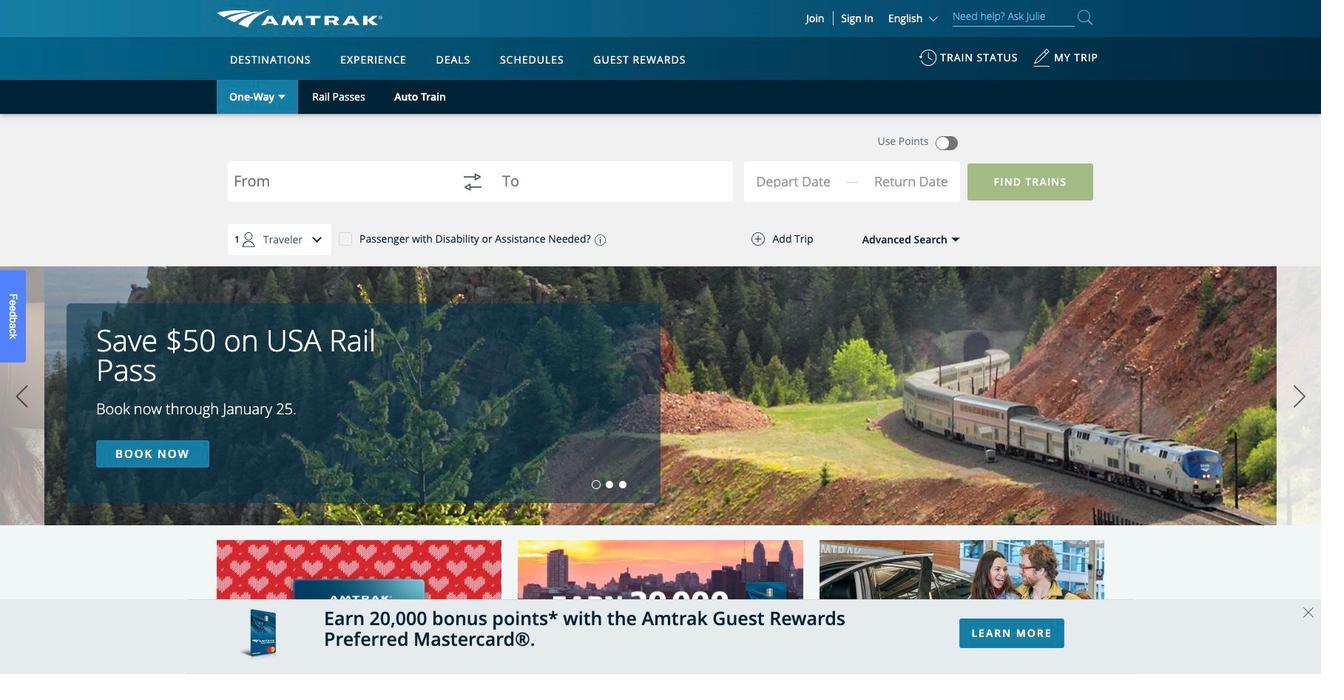 Task type: locate. For each thing, give the bounding box(es) containing it.
passenger image
[[234, 225, 263, 255]]

amtrak sustains leaf icon image
[[217, 277, 232, 286]]

None field
[[234, 164, 444, 212], [503, 164, 712, 212], [759, 165, 861, 202], [759, 165, 861, 202]]

slide 2 tab
[[606, 509, 614, 517]]

amtrak guest rewards preferred mastercard image
[[239, 609, 276, 664]]

slide 1 tab
[[593, 509, 601, 517]]

None checkbox
[[339, 232, 352, 245]]

select caret image
[[278, 95, 286, 99]]

open image
[[952, 237, 961, 242]]

application
[[272, 124, 627, 331]]

previous image
[[11, 406, 33, 443]]

Please enter your search item search field
[[953, 7, 1075, 27]]

amtrak valentines day gift card image
[[217, 547, 502, 674]]

banner
[[0, 0, 1322, 342]]

amtrak image
[[217, 10, 383, 27]]



Task type: describe. For each thing, give the bounding box(es) containing it.
choose a slide to display tab list
[[0, 509, 630, 517]]

click to add the number travelers and discount types image
[[303, 225, 332, 255]]

none field from
[[234, 164, 444, 212]]

plus icon image
[[752, 232, 766, 246]]

search icon image
[[1078, 7, 1093, 27]]

To text field
[[503, 174, 712, 194]]

more information about accessible travel requests. image
[[591, 234, 606, 245]]

From text field
[[234, 174, 444, 194]]

regions map image
[[272, 124, 627, 331]]

switch departure and arrival stations. image
[[455, 164, 491, 200]]

new york city skyline image
[[518, 547, 804, 674]]

slide 3 tab
[[620, 509, 627, 517]]

next image
[[1289, 406, 1312, 443]]

none field to
[[503, 164, 712, 212]]



Task type: vqa. For each thing, say whether or not it's contained in the screenshot.
the To TEXT BOX
yes



